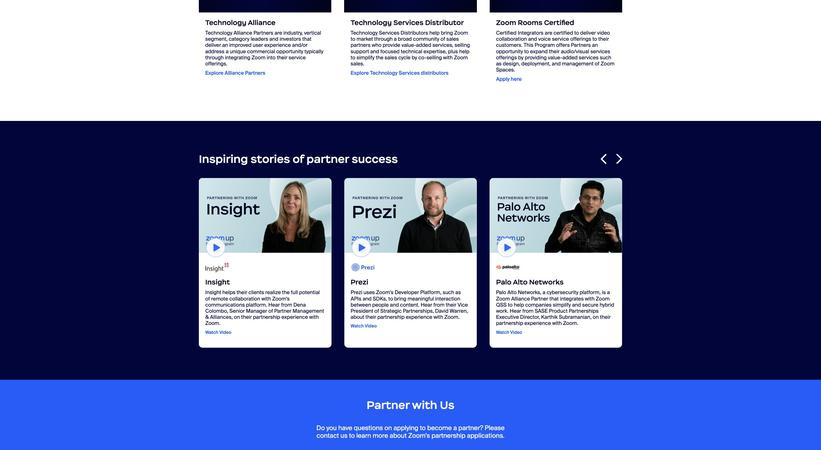 Task type: locate. For each thing, give the bounding box(es) containing it.
experience down content.
[[406, 314, 433, 321]]

partner
[[531, 295, 549, 302], [274, 308, 292, 314], [367, 398, 410, 412]]

such inside zoom rooms certified certified integrators are certified to deliver video collaboration and voice service offerings to their customers. this program offers partners an opportunity to expand their audio/visual services offerings by providing value-added services such as design, deployment, and management of zoom spaces. apply here
[[600, 54, 612, 61]]

0 horizontal spatial that
[[302, 36, 312, 42]]

and up subramanian,
[[572, 302, 581, 308]]

offerings
[[571, 36, 592, 42], [496, 54, 517, 61]]

1 horizontal spatial about
[[390, 432, 407, 440]]

technology services distributor technology services distributors help bring zoom to market through a broad community of sales partners who provide value-added services, selling support and focused technical expertise, plus help to simplify the sales cycle by co-selling with zoom sales. explore technology services distributors
[[351, 18, 470, 76]]

explore inside technology alliance technology alliance partners are industry, vertical segment, category leaders and investors that deliver an improved user experience and/or address a unique commercial opportunity typically through integrating zoom into their service offerings. explore alliance partners
[[205, 70, 224, 76]]

meaningful
[[408, 295, 434, 302]]

1 horizontal spatial partner
[[367, 398, 410, 412]]

0 horizontal spatial added
[[416, 42, 431, 49]]

selling right services,
[[455, 42, 470, 49]]

become
[[427, 424, 452, 432]]

opportunity up design,
[[496, 48, 523, 55]]

zoom inside technology alliance technology alliance partners are industry, vertical segment, category leaders and investors that deliver an improved user experience and/or address a unique commercial opportunity typically through integrating zoom into their service offerings. explore alliance partners
[[252, 54, 266, 61]]

1 horizontal spatial watch
[[351, 323, 364, 329]]

2 horizontal spatial video
[[510, 329, 522, 335]]

1 opportunity from the left
[[276, 48, 303, 55]]

prezi inside prezi uses zoom's developer platform, such as apis and sdks, to bring meaningful interaction between people and content. hear from their vice president of strategic partnerships, david warren, about their partnership experience with zoom. watch video
[[351, 289, 362, 296]]

about right more
[[390, 432, 407, 440]]

1 horizontal spatial explore
[[351, 70, 369, 76]]

1 vertical spatial the
[[282, 289, 290, 296]]

alliance partner image
[[199, 0, 332, 13]]

manager
[[246, 308, 267, 314]]

added
[[416, 42, 431, 49], [563, 54, 578, 61]]

partner?
[[459, 424, 483, 432]]

1 horizontal spatial from
[[434, 302, 445, 308]]

strategic
[[381, 308, 402, 314]]

and inside technology alliance technology alliance partners are industry, vertical segment, category leaders and investors that deliver an improved user experience and/or address a unique commercial opportunity typically through integrating zoom into their service offerings. explore alliance partners
[[270, 36, 279, 42]]

service down and/or
[[289, 54, 306, 61]]

1 horizontal spatial hear
[[421, 302, 432, 308]]

of inside technology services distributor technology services distributors help bring zoom to market through a broad community of sales partners who provide value-added services, selling support and focused technical expertise, plus help to simplify the sales cycle by co-selling with zoom sales. explore technology services distributors
[[441, 36, 445, 42]]

certified up customers.
[[496, 30, 517, 36]]

technology up partners
[[351, 30, 378, 36]]

1 horizontal spatial simplify
[[553, 302, 571, 308]]

expertise,
[[424, 48, 447, 55]]

by left providing
[[518, 54, 524, 61]]

alto right ​​palo
[[508, 289, 517, 296]]

of inside zoom rooms certified certified integrators are certified to deliver video collaboration and voice service offerings to their customers. this program offers partners an opportunity to expand their audio/visual services offerings by providing value-added services such as design, deployment, and management of zoom spaces. apply here
[[595, 60, 600, 67]]

partnership inside "​​palo alto networks, a cybersecurity platform, is a zoom alliance partner that integrates with zoom qss to help companies simplify and secure hybrid work. hear from sase product partnerships executive director, karthik subramanian, on their partnership experience with zoom. watch video"
[[496, 320, 523, 327]]

1 horizontal spatial an
[[592, 42, 598, 49]]

alliance up improved at top left
[[234, 30, 252, 36]]

that up typically
[[302, 36, 312, 42]]

value- down "offers"
[[548, 54, 563, 61]]

0 vertical spatial bring
[[441, 30, 453, 36]]

the
[[376, 54, 384, 61], [282, 289, 290, 296]]

vice
[[458, 302, 468, 308]]

video down alliances, in the left of the page
[[219, 329, 231, 335]]

watch down president
[[351, 323, 364, 329]]

technical
[[401, 48, 423, 55]]

value- inside zoom rooms certified certified integrators are certified to deliver video collaboration and voice service offerings to their customers. this program offers partners an opportunity to expand their audio/visual services offerings by providing value-added services such as design, deployment, and management of zoom spaces. apply here
[[548, 54, 563, 61]]

services up distributors
[[394, 18, 424, 27]]

2 are from the left
[[545, 30, 553, 36]]

partners inside zoom rooms certified certified integrators are certified to deliver video collaboration and voice service offerings to their customers. this program offers partners an opportunity to expand their audio/visual services offerings by providing value-added services such as design, deployment, and management of zoom spaces. apply here
[[571, 42, 591, 49]]

sales down provide
[[385, 54, 397, 61]]

2 prezi from the top
[[351, 289, 362, 296]]

have
[[338, 424, 352, 432]]

0 vertical spatial value-
[[402, 42, 416, 49]]

of right stories
[[293, 152, 304, 166]]

zoom's inside insight helps their clients realize the full potential of remote collaboration with zoom's communications platform. hear from dena colombo, senior manager of partner management & alliances, on their partnership experience with zoom. watch video
[[272, 295, 290, 302]]

zoom's up people
[[376, 289, 394, 296]]

us
[[341, 432, 348, 440]]

video inside prezi uses zoom's developer platform, such as apis and sdks, to bring meaningful interaction between people and content. hear from their vice president of strategic partnerships, david warren, about their partnership experience with zoom. watch video
[[365, 323, 377, 329]]

1 horizontal spatial selling
[[455, 42, 470, 49]]

0 vertical spatial prezi
[[351, 278, 368, 287]]

as up vice on the bottom
[[456, 289, 461, 296]]

on inside insight helps their clients realize the full potential of remote collaboration with zoom's communications platform. hear from dena colombo, senior manager of partner management & alliances, on their partnership experience with zoom. watch video
[[234, 314, 240, 321]]

through inside technology services distributor technology services distributors help bring zoom to market through a broad community of sales partners who provide value-added services, selling support and focused technical expertise, plus help to simplify the sales cycle by co-selling with zoom sales. explore technology services distributors
[[374, 36, 393, 42]]

0 vertical spatial partners
[[254, 30, 273, 36]]

1 vertical spatial service
[[289, 54, 306, 61]]

0 vertical spatial service
[[552, 36, 569, 42]]

2 horizontal spatial zoom.
[[563, 320, 579, 327]]

alliance down "palo alto networks"
[[511, 295, 530, 302]]

1 horizontal spatial through
[[374, 36, 393, 42]]

prezi image
[[344, 178, 477, 253]]

a left the broad
[[394, 36, 397, 42]]

help down networks,
[[514, 302, 524, 308]]

zoom. down vice on the bottom
[[445, 314, 460, 321]]

us
[[440, 398, 455, 412]]

1 horizontal spatial such
[[600, 54, 612, 61]]

image20230726164748 image
[[490, 0, 623, 13]]

1 horizontal spatial video
[[365, 323, 377, 329]]

2 horizontal spatial on
[[593, 314, 599, 321]]

zoom's
[[376, 289, 394, 296], [272, 295, 290, 302], [408, 432, 430, 440]]

hybrid
[[600, 302, 615, 308]]

zoom's inside do you have questions on applying to become a partner? please contact us to learn more about zoom's partnership applications.
[[408, 432, 430, 440]]

0 horizontal spatial opportunity
[[276, 48, 303, 55]]

networks
[[529, 278, 564, 287]]

zoom rooms certified certified integrators are certified to deliver video collaboration and voice service offerings to their customers. this program offers partners an opportunity to expand their audio/visual services offerings by providing value-added services such as design, deployment, and management of zoom spaces. apply here
[[496, 18, 615, 83]]

1 vertical spatial certified
[[496, 30, 517, 36]]

1 vertical spatial through
[[205, 54, 224, 61]]

1 explore from the left
[[205, 70, 224, 76]]

1 vertical spatial that
[[550, 295, 559, 302]]

partner
[[307, 152, 349, 166]]

0 horizontal spatial an
[[222, 42, 228, 49]]

value-
[[402, 42, 416, 49], [548, 54, 563, 61]]

explore technology services distributors link
[[351, 70, 449, 76]]

0 vertical spatial that
[[302, 36, 312, 42]]

video inside "​​palo alto networks, a cybersecurity platform, is a zoom alliance partner that integrates with zoom qss to help companies simplify and secure hybrid work. hear from sase product partnerships executive director, karthik subramanian, on their partnership experience with zoom. watch video"
[[510, 329, 522, 335]]

through up the focused at the left of page
[[374, 36, 393, 42]]

such down video
[[600, 54, 612, 61]]

certified
[[544, 18, 575, 27], [496, 30, 517, 36]]

a
[[394, 36, 397, 42], [226, 48, 229, 55], [543, 289, 546, 296], [607, 289, 610, 296], [454, 424, 457, 432]]

2 opportunity from the left
[[496, 48, 523, 55]]

voice
[[539, 36, 551, 42]]

zoom up customers.
[[496, 18, 516, 27]]

0 vertical spatial insight
[[205, 278, 230, 287]]

alliances,
[[210, 314, 233, 321]]

zoom. inside insight helps their clients realize the full potential of remote collaboration with zoom's communications platform. hear from dena colombo, senior manager of partner management & alliances, on their partnership experience with zoom. watch video
[[205, 320, 221, 327]]

0 horizontal spatial service
[[289, 54, 306, 61]]

1 horizontal spatial by
[[518, 54, 524, 61]]

partners down commercial
[[245, 70, 265, 76]]

uses
[[364, 289, 375, 296]]

typically
[[305, 48, 324, 55]]

partnership down work.
[[496, 320, 523, 327]]

value- up the cycle
[[402, 42, 416, 49]]

1 an from the left
[[222, 42, 228, 49]]

offers
[[556, 42, 570, 49]]

0 vertical spatial such
[[600, 54, 612, 61]]

partnership down platform.
[[253, 314, 280, 321]]

1 vertical spatial simplify
[[553, 302, 571, 308]]

an left unique
[[222, 42, 228, 49]]

explore
[[205, 70, 224, 76], [351, 70, 369, 76]]

1 insight from the top
[[205, 278, 230, 287]]

1 are from the left
[[275, 30, 282, 36]]

video down "executive"
[[510, 329, 522, 335]]

1 vertical spatial such
[[443, 289, 454, 296]]

help down distributor
[[430, 30, 440, 36]]

as inside prezi uses zoom's developer platform, such as apis and sdks, to bring meaningful interaction between people and content. hear from their vice president of strategic partnerships, david warren, about their partnership experience with zoom. watch video
[[456, 289, 461, 296]]

through inside technology alliance technology alliance partners are industry, vertical segment, category leaders and investors that deliver an improved user experience and/or address a unique commercial opportunity typically through integrating zoom into their service offerings. explore alliance partners
[[205, 54, 224, 61]]

1 vertical spatial prezi
[[351, 289, 362, 296]]

to left become
[[420, 424, 426, 432]]

1 horizontal spatial as
[[496, 60, 502, 67]]

program
[[535, 42, 555, 49]]

1 vertical spatial deliver
[[205, 42, 221, 49]]

0 horizontal spatial by
[[412, 54, 417, 61]]

deployment,
[[522, 60, 551, 67]]

prezi
[[351, 278, 368, 287], [351, 289, 362, 296]]

explore alliance partners link
[[205, 70, 265, 76]]

0 horizontal spatial sales
[[385, 54, 397, 61]]

realize
[[265, 289, 281, 296]]

0 vertical spatial as
[[496, 60, 502, 67]]

1 horizontal spatial bring
[[441, 30, 453, 36]]

opportunity inside technology alliance technology alliance partners are industry, vertical segment, category leaders and investors that deliver an improved user experience and/or address a unique commercial opportunity typically through integrating zoom into their service offerings. explore alliance partners
[[276, 48, 303, 55]]

services
[[591, 48, 611, 55], [579, 54, 599, 61]]

1 horizontal spatial zoom.
[[445, 314, 460, 321]]

partnership down people
[[378, 314, 405, 321]]

zoom
[[496, 18, 516, 27], [454, 30, 468, 36], [252, 54, 266, 61], [454, 54, 468, 61], [601, 60, 615, 67], [496, 295, 510, 302], [596, 295, 610, 302]]

from left dena
[[281, 302, 292, 308]]

service
[[552, 36, 569, 42], [289, 54, 306, 61]]

partnerships,
[[403, 308, 434, 314]]

deliver up offerings.
[[205, 42, 221, 49]]

sdks,
[[373, 295, 387, 302]]

experience inside prezi uses zoom's developer platform, such as apis and sdks, to bring meaningful interaction between people and content. hear from their vice president of strategic partnerships, david warren, about their partnership experience with zoom. watch video
[[406, 314, 433, 321]]

1 horizontal spatial value-
[[548, 54, 563, 61]]

audio/visual
[[561, 48, 590, 55]]

2 horizontal spatial from
[[523, 308, 534, 314]]

that inside technology alliance technology alliance partners are industry, vertical segment, category leaders and investors that deliver an improved user experience and/or address a unique commercial opportunity typically through integrating zoom into their service offerings. explore alliance partners
[[302, 36, 312, 42]]

0 vertical spatial help
[[430, 30, 440, 36]]

collaboration inside insight helps their clients realize the full potential of remote collaboration with zoom's communications platform. hear from dena colombo, senior manager of partner management & alliances, on their partnership experience with zoom. watch video
[[229, 295, 260, 302]]

2 insight from the top
[[205, 289, 221, 296]]

experience
[[264, 42, 291, 49], [282, 314, 308, 321], [406, 314, 433, 321], [525, 320, 551, 327]]

0 horizontal spatial through
[[205, 54, 224, 61]]

1 by from the left
[[412, 54, 417, 61]]

0 horizontal spatial video
[[219, 329, 231, 335]]

0 vertical spatial the
[[376, 54, 384, 61]]

hear down realize
[[268, 302, 280, 308]]

learn
[[357, 432, 371, 440]]

added inside zoom rooms certified certified integrators are certified to deliver video collaboration and voice service offerings to their customers. this program offers partners an opportunity to expand their audio/visual services offerings by providing value-added services such as design, deployment, and management of zoom spaces. apply here
[[563, 54, 578, 61]]

paloalto networks image
[[496, 259, 520, 275]]

2 explore from the left
[[351, 70, 369, 76]]

0 horizontal spatial simplify
[[357, 54, 375, 61]]

0 horizontal spatial watch
[[205, 329, 218, 335]]

0 vertical spatial about
[[351, 314, 364, 321]]

selling down services,
[[427, 54, 442, 61]]

technology up market
[[351, 18, 392, 27]]

with down "interaction"
[[434, 314, 443, 321]]

0 horizontal spatial on
[[234, 314, 240, 321]]

remote
[[211, 295, 228, 302]]

video down president
[[365, 323, 377, 329]]

partner up the sase
[[531, 295, 549, 302]]

the left full
[[282, 289, 290, 296]]

opportunity inside zoom rooms certified certified integrators are certified to deliver video collaboration and voice service offerings to their customers. this program offers partners an opportunity to expand their audio/visual services offerings by providing value-added services such as design, deployment, and management of zoom spaces. apply here
[[496, 48, 523, 55]]

selling
[[455, 42, 470, 49], [427, 54, 442, 61]]

their inside technology alliance technology alliance partners are industry, vertical segment, category leaders and investors that deliver an improved user experience and/or address a unique commercial opportunity typically through integrating zoom into their service offerings. explore alliance partners
[[277, 54, 288, 61]]

as left design,
[[496, 60, 502, 67]]

insight for insight helps their clients realize the full potential of remote collaboration with zoom's communications platform. hear from dena colombo, senior manager of partner management & alliances, on their partnership experience with zoom. watch video
[[205, 289, 221, 296]]

1 horizontal spatial the
[[376, 54, 384, 61]]

1 vertical spatial partners
[[571, 42, 591, 49]]

explore down "sales."
[[351, 70, 369, 76]]

1 horizontal spatial sales
[[447, 36, 459, 42]]

collaboration for helps
[[229, 295, 260, 302]]

watch down "executive"
[[496, 329, 509, 335]]

video inside insight helps their clients realize the full potential of remote collaboration with zoom's communications platform. hear from dena colombo, senior manager of partner management & alliances, on their partnership experience with zoom. watch video
[[219, 329, 231, 335]]

partner up applying on the bottom
[[367, 398, 410, 412]]

zoom rooms certified link
[[496, 18, 616, 27]]

to right certified
[[575, 30, 579, 36]]

are left industry,
[[275, 30, 282, 36]]

1 horizontal spatial offerings
[[571, 36, 592, 42]]

2 an from the left
[[592, 42, 598, 49]]

are
[[275, 30, 282, 36], [545, 30, 553, 36]]

are inside technology alliance technology alliance partners are industry, vertical segment, category leaders and investors that deliver an improved user experience and/or address a unique commercial opportunity typically through integrating zoom into their service offerings. explore alliance partners
[[275, 30, 282, 36]]

with down services,
[[443, 54, 453, 61]]

0 horizontal spatial selling
[[427, 54, 442, 61]]

that up product at bottom
[[550, 295, 559, 302]]

an inside technology alliance technology alliance partners are industry, vertical segment, category leaders and investors that deliver an improved user experience and/or address a unique commercial opportunity typically through integrating zoom into their service offerings. explore alliance partners
[[222, 42, 228, 49]]

0 horizontal spatial the
[[282, 289, 290, 296]]

hear down platform,
[[421, 302, 432, 308]]

2 vertical spatial partners
[[245, 70, 265, 76]]

sales
[[447, 36, 459, 42], [385, 54, 397, 61]]

partnership inside do you have questions on applying to become a partner? please contact us to learn more about zoom's partnership applications.
[[432, 432, 466, 440]]

0 vertical spatial selling
[[455, 42, 470, 49]]

simplify inside technology services distributor technology services distributors help bring zoom to market through a broad community of sales partners who provide value-added services, selling support and focused technical expertise, plus help to simplify the sales cycle by co-selling with zoom sales. explore technology services distributors
[[357, 54, 375, 61]]

collaboration inside zoom rooms certified certified integrators are certified to deliver video collaboration and voice service offerings to their customers. this program offers partners an opportunity to expand their audio/visual services offerings by providing value-added services such as design, deployment, and management of zoom spaces. apply here
[[496, 36, 527, 42]]

on
[[234, 314, 240, 321], [593, 314, 599, 321], [385, 424, 392, 432]]

are down the zoom rooms certified link on the top of the page
[[545, 30, 553, 36]]

0 vertical spatial through
[[374, 36, 393, 42]]

help inside "​​palo alto networks, a cybersecurity platform, is a zoom alliance partner that integrates with zoom qss to help companies simplify and secure hybrid work. hear from sase product partnerships executive director, karthik subramanian, on their partnership experience with zoom. watch video"
[[514, 302, 524, 308]]

content.
[[400, 302, 420, 308]]

partnership inside insight helps their clients realize the full potential of remote collaboration with zoom's communications platform. hear from dena colombo, senior manager of partner management & alliances, on their partnership experience with zoom. watch video
[[253, 314, 280, 321]]

0 vertical spatial collaboration
[[496, 36, 527, 42]]

from left the sase
[[523, 308, 534, 314]]

and inside "​​palo alto networks, a cybersecurity platform, is a zoom alliance partner that integrates with zoom qss to help companies simplify and secure hybrid work. hear from sase product partnerships executive director, karthik subramanian, on their partnership experience with zoom. watch video"
[[572, 302, 581, 308]]

of up expertise,
[[441, 36, 445, 42]]

zoom's down the partner with us
[[408, 432, 430, 440]]

alliance inside "​​palo alto networks, a cybersecurity platform, is a zoom alliance partner that integrates with zoom qss to help companies simplify and secure hybrid work. hear from sase product partnerships executive director, karthik subramanian, on their partnership experience with zoom. watch video"
[[511, 295, 530, 302]]

a inside technology alliance technology alliance partners are industry, vertical segment, category leaders and investors that deliver an improved user experience and/or address a unique commercial opportunity typically through integrating zoom into their service offerings. explore alliance partners
[[226, 48, 229, 55]]

1 vertical spatial partner
[[274, 308, 292, 314]]

this
[[524, 42, 534, 49]]

0 horizontal spatial offerings
[[496, 54, 517, 61]]

improved
[[229, 42, 252, 49]]

1 horizontal spatial zoom's
[[376, 289, 394, 296]]

1 vertical spatial bring
[[394, 295, 407, 302]]

0 horizontal spatial as
[[456, 289, 461, 296]]

that
[[302, 36, 312, 42], [550, 295, 559, 302]]

are for rooms
[[545, 30, 553, 36]]

dena
[[293, 302, 306, 308]]

help
[[430, 30, 440, 36], [459, 48, 470, 55], [514, 302, 524, 308]]

collaboration up senior
[[229, 295, 260, 302]]

bring down distributor
[[441, 30, 453, 36]]

1 horizontal spatial on
[[385, 424, 392, 432]]

from
[[281, 302, 292, 308], [434, 302, 445, 308], [523, 308, 534, 314]]

of down sdks,
[[375, 308, 379, 314]]

added up co-
[[416, 42, 431, 49]]

such right platform,
[[443, 289, 454, 296]]

and right support
[[370, 48, 379, 55]]

watch inside insight helps their clients realize the full potential of remote collaboration with zoom's communications platform. hear from dena colombo, senior manager of partner management & alliances, on their partnership experience with zoom. watch video
[[205, 329, 218, 335]]

1 prezi from the top
[[351, 278, 368, 287]]

1 horizontal spatial help
[[459, 48, 470, 55]]

and right leaders
[[270, 36, 279, 42]]

2 vertical spatial help
[[514, 302, 524, 308]]

hear right work.
[[510, 308, 522, 314]]

to left video
[[593, 36, 597, 42]]

distributors
[[421, 70, 449, 76]]

2 by from the left
[[518, 54, 524, 61]]

who
[[372, 42, 382, 49]]

1 vertical spatial collaboration
[[229, 295, 260, 302]]

1 vertical spatial value-
[[548, 54, 563, 61]]

as inside zoom rooms certified certified integrators are certified to deliver video collaboration and voice service offerings to their customers. this program offers partners an opportunity to expand their audio/visual services offerings by providing value-added services such as design, deployment, and management of zoom spaces. apply here
[[496, 60, 502, 67]]

opportunity down 'investors' at the top left of the page
[[276, 48, 303, 55]]

carousel navigation element
[[596, 150, 627, 168]]

technology services distributor link
[[351, 18, 471, 27]]

insight logo image
[[205, 259, 229, 275]]

on inside "​​palo alto networks, a cybersecurity platform, is a zoom alliance partner that integrates with zoom qss to help companies simplify and secure hybrid work. hear from sase product partnerships executive director, karthik subramanian, on their partnership experience with zoom. watch video"
[[593, 314, 599, 321]]

alto inside "​​palo alto networks, a cybersecurity platform, is a zoom alliance partner that integrates with zoom qss to help companies simplify and secure hybrid work. hear from sase product partnerships executive director, karthik subramanian, on their partnership experience with zoom. watch video"
[[508, 289, 517, 296]]

a right become
[[454, 424, 457, 432]]

services,
[[433, 42, 454, 49]]

certified up certified
[[544, 18, 575, 27]]

communications
[[205, 302, 245, 308]]

help right plus
[[459, 48, 470, 55]]

on down secure
[[593, 314, 599, 321]]

clients
[[249, 289, 264, 296]]

2 horizontal spatial help
[[514, 302, 524, 308]]

1 vertical spatial insight
[[205, 289, 221, 296]]

2 horizontal spatial zoom's
[[408, 432, 430, 440]]

insight inside insight helps their clients realize the full potential of remote collaboration with zoom's communications platform. hear from dena colombo, senior manager of partner management & alliances, on their partnership experience with zoom. watch video
[[205, 289, 221, 296]]

to left market
[[351, 36, 355, 42]]

vertical
[[304, 30, 321, 36]]

product
[[549, 308, 568, 314]]

1 vertical spatial added
[[563, 54, 578, 61]]

applications.
[[467, 432, 505, 440]]

0 vertical spatial certified
[[544, 18, 575, 27]]

watch down &
[[205, 329, 218, 335]]

1 horizontal spatial service
[[552, 36, 569, 42]]

0 horizontal spatial bring
[[394, 295, 407, 302]]

of
[[441, 36, 445, 42], [595, 60, 600, 67], [293, 152, 304, 166], [205, 295, 210, 302], [268, 308, 273, 314], [375, 308, 379, 314]]

offerings up spaces. in the top right of the page
[[496, 54, 517, 61]]

collaboration for rooms
[[496, 36, 527, 42]]

1 vertical spatial alto
[[508, 289, 517, 296]]

prezi left uses
[[351, 289, 362, 296]]

leaders
[[251, 36, 268, 42]]

an
[[222, 42, 228, 49], [592, 42, 598, 49]]

2 horizontal spatial hear
[[510, 308, 522, 314]]

partners down the "technology alliance" "link"
[[254, 30, 273, 36]]

0 horizontal spatial collaboration
[[229, 295, 260, 302]]

with up manager in the bottom left of the page
[[262, 295, 271, 302]]

of inside prezi uses zoom's developer platform, such as apis and sdks, to bring meaningful interaction between people and content. hear from their vice president of strategic partnerships, david warren, about their partnership experience with zoom. watch video
[[375, 308, 379, 314]]

0 vertical spatial simplify
[[357, 54, 375, 61]]

added inside technology services distributor technology services distributors help bring zoom to market through a broad community of sales partners who provide value-added services, selling support and focused technical expertise, plus help to simplify the sales cycle by co-selling with zoom sales. explore technology services distributors
[[416, 42, 431, 49]]

hear inside "​​palo alto networks, a cybersecurity platform, is a zoom alliance partner that integrates with zoom qss to help companies simplify and secure hybrid work. hear from sase product partnerships executive director, karthik subramanian, on their partnership experience with zoom. watch video"
[[510, 308, 522, 314]]

1 horizontal spatial that
[[550, 295, 559, 302]]

through down segment,
[[205, 54, 224, 61]]

to right sdks,
[[389, 295, 393, 302]]

insight left helps
[[205, 289, 221, 296]]

zoom. down colombo,
[[205, 320, 221, 327]]

explore down offerings.
[[205, 70, 224, 76]]

a down the 'networks'
[[543, 289, 546, 296]]

2 horizontal spatial watch
[[496, 329, 509, 335]]

insight helps their clients realize the full potential of remote collaboration with zoom's communications platform. hear from dena colombo, senior manager of partner management & alliances, on their partnership experience with zoom. watch video
[[205, 289, 324, 335]]

and
[[270, 36, 279, 42], [528, 36, 537, 42], [370, 48, 379, 55], [552, 60, 561, 67], [363, 295, 372, 302], [390, 302, 399, 308], [572, 302, 581, 308]]

bring inside prezi uses zoom's developer platform, such as apis and sdks, to bring meaningful interaction between people and content. hear from their vice president of strategic partnerships, david warren, about their partnership experience with zoom. watch video
[[394, 295, 407, 302]]

zoom down the user
[[252, 54, 266, 61]]

platform,
[[580, 289, 601, 296]]

collaboration up design,
[[496, 36, 527, 42]]

with inside technology services distributor technology services distributors help bring zoom to market through a broad community of sales partners who provide value-added services, selling support and focused technical expertise, plus help to simplify the sales cycle by co-selling with zoom sales. explore technology services distributors
[[443, 54, 453, 61]]

alto for ​​palo
[[508, 289, 517, 296]]

1 horizontal spatial opportunity
[[496, 48, 523, 55]]

hear
[[268, 302, 280, 308], [421, 302, 432, 308], [510, 308, 522, 314]]

bring up strategic
[[394, 295, 407, 302]]

that inside "​​palo alto networks, a cybersecurity platform, is a zoom alliance partner that integrates with zoom qss to help companies simplify and secure hybrid work. hear from sase product partnerships executive director, karthik subramanian, on their partnership experience with zoom. watch video"
[[550, 295, 559, 302]]

2 horizontal spatial partner
[[531, 295, 549, 302]]

prezi for prezi uses zoom's developer platform, such as apis and sdks, to bring meaningful interaction between people and content. hear from their vice president of strategic partnerships, david warren, about their partnership experience with zoom. watch video
[[351, 289, 362, 296]]

1 vertical spatial selling
[[427, 54, 442, 61]]

1 horizontal spatial certified
[[544, 18, 575, 27]]

0 horizontal spatial hear
[[268, 302, 280, 308]]

​​palo alto networks, a cybersecurity platform, is a zoom alliance partner that integrates with zoom qss to help companies simplify and secure hybrid work. hear from sase product partnerships executive director, karthik subramanian, on their partnership experience with zoom. watch video
[[496, 289, 615, 335]]

as
[[496, 60, 502, 67], [456, 289, 461, 296]]

0 vertical spatial partner
[[531, 295, 549, 302]]

qss
[[496, 302, 507, 308]]

service inside technology alliance technology alliance partners are industry, vertical segment, category leaders and investors that deliver an improved user experience and/or address a unique commercial opportunity typically through integrating zoom into their service offerings. explore alliance partners
[[289, 54, 306, 61]]

zoom's left full
[[272, 295, 290, 302]]

bring inside technology services distributor technology services distributors help bring zoom to market through a broad community of sales partners who provide value-added services, selling support and focused technical expertise, plus help to simplify the sales cycle by co-selling with zoom sales. explore technology services distributors
[[441, 30, 453, 36]]

are for alliance
[[275, 30, 282, 36]]

about inside do you have questions on applying to become a partner? please contact us to learn more about zoom's partnership applications.
[[390, 432, 407, 440]]

are inside zoom rooms certified certified integrators are certified to deliver video collaboration and voice service offerings to their customers. this program offers partners an opportunity to expand their audio/visual services offerings by providing value-added services such as design, deployment, and management of zoom spaces. apply here
[[545, 30, 553, 36]]



Task type: describe. For each thing, give the bounding box(es) containing it.
networks,
[[518, 289, 542, 296]]

on inside do you have questions on applying to become a partner? please contact us to learn more about zoom's partnership applications.
[[385, 424, 392, 432]]

with inside prezi uses zoom's developer platform, such as apis and sdks, to bring meaningful interaction between people and content. hear from their vice president of strategic partnerships, david warren, about their partnership experience with zoom. watch video
[[434, 314, 443, 321]]

zoom. inside "​​palo alto networks, a cybersecurity platform, is a zoom alliance partner that integrates with zoom qss to help companies simplify and secure hybrid work. hear from sase product partnerships executive director, karthik subramanian, on their partnership experience with zoom. watch video"
[[563, 320, 579, 327]]

success
[[352, 152, 398, 166]]

an inside zoom rooms certified certified integrators are certified to deliver video collaboration and voice service offerings to their customers. this program offers partners an opportunity to expand their audio/visual services offerings by providing value-added services such as design, deployment, and management of zoom spaces. apply here
[[592, 42, 598, 49]]

about inside prezi uses zoom's developer platform, such as apis and sdks, to bring meaningful interaction between people and content. hear from their vice president of strategic partnerships, david warren, about their partnership experience with zoom. watch video
[[351, 314, 364, 321]]

zoom's inside prezi uses zoom's developer platform, such as apis and sdks, to bring meaningful interaction between people and content. hear from their vice president of strategic partnerships, david warren, about their partnership experience with zoom. watch video
[[376, 289, 394, 296]]

hear inside prezi uses zoom's developer platform, such as apis and sdks, to bring meaningful interaction between people and content. hear from their vice president of strategic partnerships, david warren, about their partnership experience with zoom. watch video
[[421, 302, 432, 308]]

deliver inside technology alliance technology alliance partners are industry, vertical segment, category leaders and investors that deliver an improved user experience and/or address a unique commercial opportunity typically through integrating zoom into their service offerings. explore alliance partners
[[205, 42, 221, 49]]

full
[[291, 289, 298, 296]]

management
[[562, 60, 594, 67]]

the inside technology services distributor technology services distributors help bring zoom to market through a broad community of sales partners who provide value-added services, selling support and focused technical expertise, plus help to simplify the sales cycle by co-selling with zoom sales. explore technology services distributors
[[376, 54, 384, 61]]

more
[[373, 432, 388, 440]]

and right people
[[390, 302, 399, 308]]

distributor
[[425, 18, 464, 27]]

certified
[[554, 30, 573, 36]]

from inside "​​palo alto networks, a cybersecurity platform, is a zoom alliance partner that integrates with zoom qss to help companies simplify and secure hybrid work. hear from sase product partnerships executive director, karthik subramanian, on their partnership experience with zoom. watch video"
[[523, 308, 534, 314]]

with up partnerships
[[585, 295, 595, 302]]

0 horizontal spatial help
[[430, 30, 440, 36]]

by inside zoom rooms certified certified integrators are certified to deliver video collaboration and voice service offerings to their customers. this program offers partners an opportunity to expand their audio/visual services offerings by providing value-added services such as design, deployment, and management of zoom spaces. apply here
[[518, 54, 524, 61]]

such inside prezi uses zoom's developer platform, such as apis and sdks, to bring meaningful interaction between people and content. hear from their vice president of strategic partnerships, david warren, about their partnership experience with zoom. watch video
[[443, 289, 454, 296]]

alliance down integrating
[[225, 70, 244, 76]]

of left remote
[[205, 295, 210, 302]]

rooms
[[518, 18, 543, 27]]

experience inside insight helps their clients realize the full potential of remote collaboration with zoom's communications platform. hear from dena colombo, senior manager of partner management & alliances, on their partnership experience with zoom. watch video
[[282, 314, 308, 321]]

and left voice
[[528, 36, 537, 42]]

alliance up leaders
[[248, 18, 276, 27]]

companies
[[526, 302, 552, 308]]

deliver inside zoom rooms certified certified integrators are certified to deliver video collaboration and voice service offerings to their customers. this program offers partners an opportunity to expand their audio/visual services offerings by providing value-added services such as design, deployment, and management of zoom spaces. apply here
[[580, 30, 596, 36]]

co-
[[419, 54, 427, 61]]

explore inside technology services distributor technology services distributors help bring zoom to market through a broad community of sales partners who provide value-added services, selling support and focused technical expertise, plus help to simplify the sales cycle by co-selling with zoom sales. explore technology services distributors
[[351, 70, 369, 76]]

​​palo
[[496, 289, 506, 296]]

the inside insight helps their clients realize the full potential of remote collaboration with zoom's communications platform. hear from dena colombo, senior manager of partner management & alliances, on their partnership experience with zoom. watch video
[[282, 289, 290, 296]]

unique
[[230, 48, 246, 55]]

palo
[[496, 278, 512, 287]]

platform.
[[246, 302, 267, 308]]

subramanian,
[[559, 314, 592, 321]]

to inside prezi uses zoom's developer platform, such as apis and sdks, to bring meaningful interaction between people and content. hear from their vice president of strategic partnerships, david warren, about their partnership experience with zoom. watch video
[[389, 295, 393, 302]]

developer
[[395, 289, 419, 296]]

commercial
[[247, 48, 275, 55]]

insight image
[[199, 178, 332, 253]]

contact
[[317, 432, 339, 440]]

partner inside insight helps their clients realize the full potential of remote collaboration with zoom's communications platform. hear from dena colombo, senior manager of partner management & alliances, on their partnership experience with zoom. watch video
[[274, 308, 292, 314]]

apply here link
[[496, 76, 522, 83]]

design,
[[503, 60, 520, 67]]

people
[[372, 302, 389, 308]]

sales.
[[351, 60, 364, 67]]

partnership inside prezi uses zoom's developer platform, such as apis and sdks, to bring meaningful interaction between people and content. hear from their vice president of strategic partnerships, david warren, about their partnership experience with zoom. watch video
[[378, 314, 405, 321]]

interaction
[[435, 295, 461, 302]]

between
[[351, 302, 371, 308]]

technology up the address
[[205, 30, 232, 36]]

0 horizontal spatial certified
[[496, 30, 517, 36]]

and right apis
[[363, 295, 372, 302]]

simplify inside "​​palo alto networks, a cybersecurity platform, is a zoom alliance partner that integrates with zoom qss to help companies simplify and secure hybrid work. hear from sase product partnerships executive director, karthik subramanian, on their partnership experience with zoom. watch video"
[[553, 302, 571, 308]]

market
[[357, 36, 373, 42]]

industry,
[[284, 30, 303, 36]]

value- inside technology services distributor technology services distributors help bring zoom to market through a broad community of sales partners who provide value-added services, selling support and focused technical expertise, plus help to simplify the sales cycle by co-selling with zoom sales. explore technology services distributors
[[402, 42, 416, 49]]

1 vertical spatial sales
[[385, 54, 397, 61]]

cybersecurity
[[547, 289, 579, 296]]

their inside "​​palo alto networks, a cybersecurity platform, is a zoom alliance partner that integrates with zoom qss to help companies simplify and secure hybrid work. hear from sase product partnerships executive director, karthik subramanian, on their partnership experience with zoom. watch video"
[[600, 314, 611, 321]]

technology alliance technology alliance partners are industry, vertical segment, category leaders and investors that deliver an improved user experience and/or address a unique commercial opportunity typically through integrating zoom into their service offerings. explore alliance partners
[[205, 18, 324, 76]]

partner inside "​​palo alto networks, a cybersecurity platform, is a zoom alliance partner that integrates with zoom qss to help companies simplify and secure hybrid work. hear from sase product partnerships executive director, karthik subramanian, on their partnership experience with zoom. watch video"
[[531, 295, 549, 302]]

1 vertical spatial help
[[459, 48, 470, 55]]

platform,
[[420, 289, 442, 296]]

watch inside prezi uses zoom's developer platform, such as apis and sdks, to bring meaningful interaction between people and content. hear from their vice president of strategic partnerships, david warren, about their partnership experience with zoom. watch video
[[351, 323, 364, 329]]

senior
[[230, 308, 245, 314]]

0 vertical spatial sales
[[447, 36, 459, 42]]

segment,
[[205, 36, 228, 42]]

technology alliance link
[[205, 18, 325, 27]]

work.
[[496, 308, 509, 314]]

to right us at bottom left
[[349, 432, 355, 440]]

prezi for prezi
[[351, 278, 368, 287]]

secure
[[582, 302, 599, 308]]

alto for palo
[[513, 278, 528, 287]]

and/or
[[292, 42, 308, 49]]

colombo,
[[205, 308, 228, 314]]

offerings.
[[205, 60, 227, 67]]

and down "offers"
[[552, 60, 561, 67]]

2 vertical spatial services
[[399, 70, 420, 76]]

experience inside "​​palo alto networks, a cybersecurity platform, is a zoom alliance partner that integrates with zoom qss to help companies simplify and secure hybrid work. hear from sase product partnerships executive director, karthik subramanian, on their partnership experience with zoom. watch video"
[[525, 320, 551, 327]]

plus
[[448, 48, 458, 55]]

and inside technology services distributor technology services distributors help bring zoom to market through a broad community of sales partners who provide value-added services, selling support and focused technical expertise, plus help to simplify the sales cycle by co-selling with zoom sales. explore technology services distributors
[[370, 48, 379, 55]]

sase
[[535, 308, 548, 314]]

technology up segment,
[[205, 18, 247, 27]]

zoom. inside prezi uses zoom's developer platform, such as apis and sdks, to bring meaningful interaction between people and content. hear from their vice president of strategic partnerships, david warren, about their partnership experience with zoom. watch video
[[445, 314, 460, 321]]

prezi uses zoom's developer platform, such as apis and sdks, to bring meaningful interaction between people and content. hear from their vice president of strategic partnerships, david warren, about their partnership experience with zoom. watch video
[[351, 289, 468, 329]]

partners
[[351, 42, 371, 49]]

zoom up partnerships
[[596, 295, 610, 302]]

partnerships
[[569, 308, 599, 314]]

with left us
[[412, 398, 437, 412]]

user
[[253, 42, 263, 49]]

address
[[205, 48, 225, 55]]

0 vertical spatial services
[[394, 18, 424, 27]]

category
[[229, 36, 250, 42]]

zoom right management
[[601, 60, 615, 67]]

provide
[[383, 42, 401, 49]]

insight for insight
[[205, 278, 230, 287]]

from inside prezi uses zoom's developer platform, such as apis and sdks, to bring meaningful interaction between people and content. hear from their vice president of strategic partnerships, david warren, about their partnership experience with zoom. watch video
[[434, 302, 445, 308]]

a inside do you have questions on applying to become a partner? please contact us to learn more about zoom's partnership applications.
[[454, 424, 457, 432]]

palo alto networks
[[496, 278, 564, 287]]

zoom down distributor
[[454, 30, 468, 36]]

zoom right expertise,
[[454, 54, 468, 61]]

1 vertical spatial offerings
[[496, 54, 517, 61]]

helps
[[223, 289, 236, 296]]

david
[[435, 308, 449, 314]]

integrating
[[225, 54, 250, 61]]

service inside zoom rooms certified certified integrators are certified to deliver video collaboration and voice service offerings to their customers. this program offers partners an opportunity to expand their audio/visual services offerings by providing value-added services such as design, deployment, and management of zoom spaces. apply here
[[552, 36, 569, 42]]

experience inside technology alliance technology alliance partners are industry, vertical segment, category leaders and investors that deliver an improved user experience and/or address a unique commercial opportunity typically through integrating zoom into their service offerings. explore alliance partners
[[264, 42, 291, 49]]

into
[[267, 54, 276, 61]]

focused
[[381, 48, 400, 55]]

to inside "​​palo alto networks, a cybersecurity platform, is a zoom alliance partner that integrates with zoom qss to help companies simplify and secure hybrid work. hear from sase product partnerships executive director, karthik subramanian, on their partnership experience with zoom. watch video"
[[508, 302, 513, 308]]

technology services distributor image
[[344, 0, 477, 13]]

apis
[[351, 295, 362, 302]]

community
[[413, 36, 440, 42]]

hear inside insight helps their clients realize the full potential of remote collaboration with zoom's communications platform. hear from dena colombo, senior manager of partner management & alliances, on their partnership experience with zoom. watch video
[[268, 302, 280, 308]]

video
[[597, 30, 610, 36]]

spaces.
[[496, 66, 515, 73]]

a inside technology services distributor technology services distributors help bring zoom to market through a broad community of sales partners who provide value-added services, selling support and focused technical expertise, plus help to simplify the sales cycle by co-selling with zoom sales. explore technology services distributors
[[394, 36, 397, 42]]

prezi logo image
[[351, 259, 375, 275]]

questions
[[354, 424, 383, 432]]

cycle
[[399, 54, 411, 61]]

2 vertical spatial partner
[[367, 398, 410, 412]]

stories
[[251, 152, 290, 166]]

management
[[293, 308, 324, 314]]

providing
[[525, 54, 547, 61]]

a right is
[[607, 289, 610, 296]]

by inside technology services distributor technology services distributors help bring zoom to market through a broad community of sales partners who provide value-added services, selling support and focused technical expertise, plus help to simplify the sales cycle by co-selling with zoom sales. explore technology services distributors
[[412, 54, 417, 61]]

technology down the focused at the left of page
[[370, 70, 398, 76]]

customers.
[[496, 42, 523, 49]]

to left expand
[[524, 48, 529, 55]]

with down product at bottom
[[552, 320, 562, 327]]

from inside insight helps their clients realize the full potential of remote collaboration with zoom's communications platform. hear from dena colombo, senior manager of partner management & alliances, on their partnership experience with zoom. watch video
[[281, 302, 292, 308]]

&
[[205, 314, 209, 321]]

to down partners
[[351, 54, 355, 61]]

palo alto networks_partnering with zoom image
[[490, 178, 622, 253]]

president
[[351, 308, 373, 314]]

with down potential
[[309, 314, 319, 321]]

do
[[317, 424, 325, 432]]

watch inside "​​palo alto networks, a cybersecurity platform, is a zoom alliance partner that integrates with zoom qss to help companies simplify and secure hybrid work. hear from sase product partnerships executive director, karthik subramanian, on their partnership experience with zoom. watch video"
[[496, 329, 509, 335]]

zoom up work.
[[496, 295, 510, 302]]

apply
[[496, 76, 510, 83]]

expand
[[530, 48, 548, 55]]

of right manager in the bottom left of the page
[[268, 308, 273, 314]]

1 vertical spatial services
[[379, 30, 400, 36]]

karthik
[[541, 314, 558, 321]]

inspiring stories of partner success
[[199, 152, 398, 166]]



Task type: vqa. For each thing, say whether or not it's contained in the screenshot.
'Contact Sales' link
no



